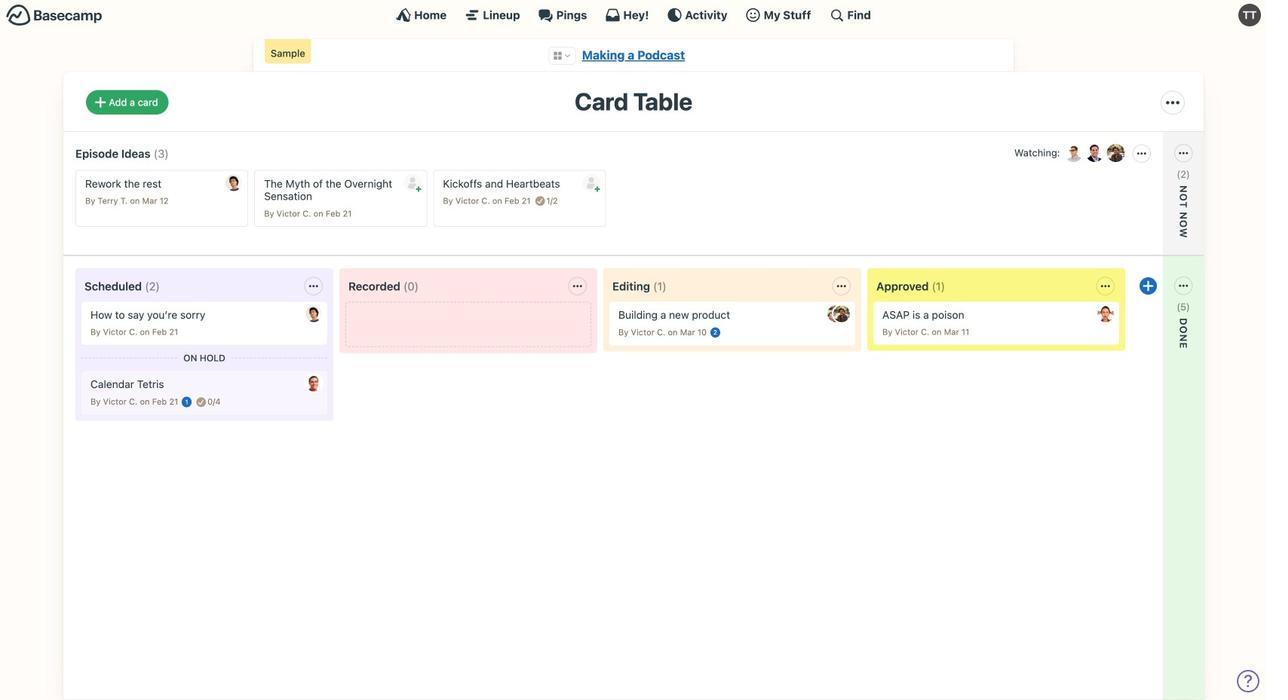 Task type: vqa. For each thing, say whether or not it's contained in the screenshot.
'breadcrumb' element on the top
yes



Task type: describe. For each thing, give the bounding box(es) containing it.
switch accounts image
[[6, 4, 103, 27]]

nicole katz image
[[834, 306, 850, 322]]

on mar 12 element
[[130, 196, 169, 206]]

steve marsh image
[[306, 375, 322, 392]]

nicole katz image
[[1106, 142, 1127, 164]]

jennifer young image
[[828, 306, 844, 322]]

keyboard shortcut: ⌘ + / image
[[829, 8, 844, 23]]

annie bryan image
[[1098, 306, 1114, 322]]

breadcrumb element
[[253, 39, 1014, 72]]

josh fiske image
[[1084, 142, 1106, 164]]



Task type: locate. For each thing, give the bounding box(es) containing it.
main element
[[0, 0, 1267, 29]]

jared davis image
[[226, 175, 242, 191]]

None submit
[[403, 174, 422, 192], [582, 174, 601, 192], [1084, 193, 1189, 211], [1084, 325, 1189, 344], [403, 174, 422, 192], [582, 174, 601, 192], [1084, 193, 1189, 211], [1084, 325, 1189, 344]]

on feb 21 element
[[492, 196, 531, 206], [314, 209, 352, 219], [140, 327, 178, 337], [140, 397, 178, 407]]

victor cooper image
[[1063, 142, 1084, 164]]

on mar 11 element
[[932, 327, 970, 337]]

jared davis image
[[306, 306, 322, 322]]

on mar 10 element
[[668, 328, 707, 338]]

terry turtle image
[[1239, 4, 1261, 26]]



